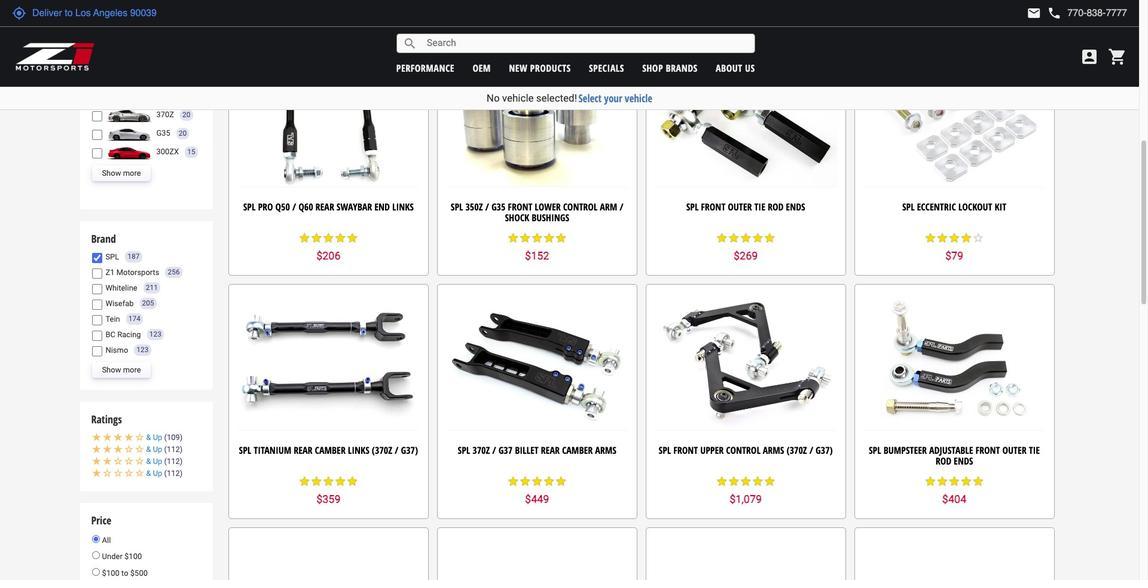 Task type: vqa. For each thing, say whether or not it's contained in the screenshot.


Task type: describe. For each thing, give the bounding box(es) containing it.
specials
[[589, 61, 624, 74]]

205
[[142, 299, 154, 308]]

15
[[187, 148, 195, 156]]

star_border
[[972, 232, 984, 244]]

racing
[[117, 330, 141, 339]]

20 for 370z
[[182, 111, 191, 119]]

show more for model
[[102, 169, 141, 178]]

oem
[[473, 61, 491, 74]]

0 horizontal spatial tie
[[754, 200, 765, 213]]

$79
[[945, 249, 964, 262]]

bushings
[[532, 211, 569, 224]]

shop brands
[[642, 61, 698, 74]]

bumpsteer
[[884, 444, 927, 457]]

performance
[[396, 61, 455, 74]]

nissan 370z z34 2009 2010 2011 2012 2013 2014 2015 2016 2017 2018 2019 3.7l vq37vhr vhr nismo z1 motorsports image
[[105, 107, 153, 123]]

clear
[[90, 18, 112, 30]]

2 & from the top
[[146, 445, 151, 454]]

arm
[[600, 200, 617, 213]]

selected!
[[536, 92, 577, 104]]

star star star star star $269
[[716, 232, 776, 262]]

4 up from the top
[[153, 469, 162, 478]]

spl for spl front outer tie rod ends
[[686, 200, 699, 213]]

about
[[716, 61, 743, 74]]

phone
[[1047, 6, 1062, 20]]

187
[[128, 253, 140, 261]]

shock
[[505, 211, 529, 224]]

spl for spl bumpsteer adjustable front outer tie rod ends
[[869, 444, 881, 457]]

0 vertical spatial outer
[[728, 200, 752, 213]]

star star star star star $449
[[507, 476, 567, 505]]

20 for g35
[[179, 129, 187, 137]]

control inside spl 350z / g35 front lower control arm / shock bushings
[[563, 200, 598, 213]]

1 up from the top
[[153, 433, 162, 442]]

1 horizontal spatial 370z
[[473, 444, 490, 457]]

more for brand
[[123, 365, 141, 374]]

eccentric
[[917, 200, 956, 213]]

brand: spl close
[[220, 19, 270, 29]]

billet
[[515, 444, 539, 457]]

front up the star star star star star $269
[[701, 200, 726, 213]]

$152
[[525, 249, 549, 262]]

tein
[[105, 314, 120, 323]]

star star star star star $1,079
[[716, 476, 776, 505]]

show for model
[[102, 169, 121, 178]]

spl 370z / g37 billet rear camber arms
[[458, 444, 617, 457]]

$269
[[734, 249, 758, 262]]

$359
[[316, 493, 341, 505]]

spl for spl 370z / g37 billet rear camber arms
[[458, 444, 470, 457]]

1 & up 112 from the top
[[146, 445, 180, 454]]

show more button for brand
[[92, 363, 150, 378]]

q50
[[275, 200, 290, 213]]

mail phone
[[1027, 6, 1062, 20]]

shopping_cart
[[1108, 47, 1127, 66]]

2 camber from the left
[[562, 444, 593, 457]]

star star star star star $152
[[507, 232, 567, 262]]

rod inside spl bumpsteer adjustable front outer tie rod ends
[[936, 454, 952, 468]]

123 for bc racing
[[149, 330, 161, 339]]

1 & from the top
[[146, 433, 151, 442]]

star star star star star $206
[[299, 232, 358, 262]]

bc
[[105, 330, 115, 339]]

lower
[[535, 200, 561, 213]]

search
[[403, 36, 417, 51]]

spl 350z / g35 front lower control arm / shock bushings
[[451, 200, 624, 224]]

spl front outer tie rod ends
[[686, 200, 805, 213]]

1 vertical spatial $100
[[102, 569, 119, 578]]

spl for spl titanium rear camber links (370z / g37)
[[239, 444, 251, 457]]

ends inside spl bumpsteer adjustable front outer tie rod ends
[[954, 454, 973, 468]]

show more for brand
[[102, 365, 141, 374]]

g35 inside spl 350z / g35 front lower control arm / shock bushings
[[491, 200, 506, 213]]

0 horizontal spatial g35
[[156, 129, 170, 138]]

spl eccentric lockout kit
[[902, 200, 1007, 213]]

more for model
[[123, 169, 141, 178]]

ratings
[[91, 412, 122, 426]]

brand
[[91, 231, 116, 246]]

account_box link
[[1077, 47, 1102, 66]]

mail
[[1027, 6, 1041, 20]]

outer inside spl bumpsteer adjustable front outer tie rod ends
[[1003, 444, 1027, 457]]

kit
[[995, 200, 1007, 213]]

3 & from the top
[[146, 457, 151, 466]]

titanium
[[254, 444, 291, 457]]

bc racing
[[105, 330, 141, 339]]

price
[[91, 513, 111, 527]]

under  $100
[[100, 552, 142, 561]]

z1
[[105, 268, 115, 277]]

3 112 from the top
[[167, 469, 180, 478]]

nissan 300zx z32 1990 1991 1992 1993 1994 1995 1996 vg30dett vg30de twin turbo non turbo z1 motorsports image
[[105, 144, 153, 160]]

account_box
[[1080, 47, 1099, 66]]

0 vertical spatial links
[[392, 200, 414, 213]]

motorsports
[[116, 268, 159, 277]]

$1,079
[[730, 493, 762, 505]]

tie inside spl bumpsteer adjustable front outer tie rod ends
[[1029, 444, 1040, 457]]

shopping_cart link
[[1105, 47, 1127, 66]]

refinements
[[114, 18, 165, 30]]

0 vertical spatial 370z
[[156, 110, 174, 119]]

211
[[146, 284, 158, 292]]

show more button for model
[[92, 166, 150, 181]]

front left upper
[[673, 444, 698, 457]]

star star star star star_border $79
[[925, 232, 984, 262]]

about us
[[716, 61, 755, 74]]

174
[[128, 315, 141, 323]]

(370z for arms
[[787, 444, 807, 457]]

g37) for spl titanium rear camber links (370z / g37)
[[401, 444, 418, 457]]

brand:
[[220, 19, 241, 29]]

new products link
[[509, 61, 571, 74]]

123 for nismo
[[137, 346, 149, 354]]

350z
[[466, 200, 483, 213]]

1 camber from the left
[[315, 444, 346, 457]]

mail link
[[1027, 6, 1041, 20]]

wisefab
[[105, 299, 134, 308]]

no
[[487, 92, 500, 104]]



Task type: locate. For each thing, give the bounding box(es) containing it.
0 horizontal spatial (370z
[[372, 444, 392, 457]]

spl front upper control arms (370z / g37)
[[659, 444, 833, 457]]

select
[[579, 91, 602, 105]]

0 vertical spatial show
[[102, 169, 121, 178]]

0 vertical spatial show more button
[[92, 166, 150, 181]]

brands
[[666, 61, 698, 74]]

0 horizontal spatial 370z
[[156, 110, 174, 119]]

spl bumpsteer adjustable front outer tie rod ends
[[869, 444, 1040, 468]]

products
[[530, 61, 571, 74]]

more down "nissan 300zx z32 1990 1991 1992 1993 1994 1995 1996 vg30dett vg30de twin turbo non turbo z1 motorsports" image at the left top
[[123, 169, 141, 178]]

q60
[[299, 200, 313, 213]]

0 horizontal spatial rod
[[768, 200, 784, 213]]

show more
[[102, 169, 141, 178], [102, 365, 141, 374]]

None checkbox
[[92, 130, 102, 140], [92, 269, 102, 279], [92, 300, 102, 310], [92, 315, 102, 326], [92, 331, 102, 341], [92, 130, 102, 140], [92, 269, 102, 279], [92, 300, 102, 310], [92, 315, 102, 326], [92, 331, 102, 341]]

1 vertical spatial show more button
[[92, 363, 150, 378]]

no vehicle selected! select your vehicle
[[487, 91, 653, 105]]

1 vertical spatial ends
[[954, 454, 973, 468]]

1 horizontal spatial arms
[[763, 444, 784, 457]]

2 112 from the top
[[167, 457, 180, 466]]

256
[[168, 268, 180, 276]]

1 vertical spatial & up 112
[[146, 457, 180, 466]]

1 (370z from the left
[[372, 444, 392, 457]]

0 vertical spatial more
[[123, 169, 141, 178]]

1 horizontal spatial ends
[[954, 454, 973, 468]]

front right adjustable
[[976, 444, 1000, 457]]

rod
[[768, 200, 784, 213], [936, 454, 952, 468]]

2 show more from the top
[[102, 365, 141, 374]]

control right upper
[[726, 444, 761, 457]]

links
[[392, 200, 414, 213], [348, 444, 369, 457]]

0 horizontal spatial g37)
[[401, 444, 418, 457]]

None radio
[[92, 552, 100, 559], [92, 568, 100, 576], [92, 552, 100, 559], [92, 568, 100, 576]]

1 vertical spatial 20
[[179, 129, 187, 137]]

2 up from the top
[[153, 445, 162, 454]]

0 vertical spatial show more
[[102, 169, 141, 178]]

0 vertical spatial & up 112
[[146, 445, 180, 454]]

1 horizontal spatial 123
[[149, 330, 161, 339]]

rear for spl pro q50 / q60 rear swaybar end links
[[315, 200, 334, 213]]

control left the arm
[[563, 200, 598, 213]]

adjustable
[[929, 444, 973, 457]]

oem link
[[473, 61, 491, 74]]

spl inside spl bumpsteer adjustable front outer tie rod ends
[[869, 444, 881, 457]]

your
[[604, 91, 622, 105]]

/
[[292, 200, 296, 213], [485, 200, 489, 213], [620, 200, 624, 213], [395, 444, 399, 457], [492, 444, 496, 457], [809, 444, 813, 457]]

g35
[[156, 129, 170, 138], [491, 200, 506, 213]]

0 horizontal spatial camber
[[315, 444, 346, 457]]

front inside spl 350z / g35 front lower control arm / shock bushings
[[508, 200, 532, 213]]

front left lower
[[508, 200, 532, 213]]

spl for spl pro q50 / q60 rear swaybar end links
[[243, 200, 256, 213]]

$100 up $500
[[124, 552, 142, 561]]

1 horizontal spatial g37)
[[816, 444, 833, 457]]

swaybar
[[337, 200, 372, 213]]

show
[[102, 169, 121, 178], [102, 365, 121, 374]]

3 & up 112 from the top
[[146, 469, 180, 478]]

1 horizontal spatial outer
[[1003, 444, 1027, 457]]

camber
[[315, 444, 346, 457], [562, 444, 593, 457]]

3 up from the top
[[153, 457, 162, 466]]

1 horizontal spatial tie
[[1029, 444, 1040, 457]]

1 more from the top
[[123, 169, 141, 178]]

show more down the nismo
[[102, 365, 141, 374]]

1 vertical spatial 112
[[167, 457, 180, 466]]

123
[[149, 330, 161, 339], [137, 346, 149, 354]]

1 vertical spatial g35
[[491, 200, 506, 213]]

1 horizontal spatial vehicle
[[625, 91, 653, 105]]

0 vertical spatial tie
[[754, 200, 765, 213]]

0 horizontal spatial outer
[[728, 200, 752, 213]]

g37) for spl front upper control arms (370z / g37)
[[816, 444, 833, 457]]

spl titanium rear camber links (370z / g37)
[[239, 444, 418, 457]]

370z right nissan 370z z34 2009 2010 2011 2012 2013 2014 2015 2016 2017 2018 2019 3.7l vq37vhr vhr nismo z1 motorsports image
[[156, 110, 174, 119]]

0 horizontal spatial 123
[[137, 346, 149, 354]]

outer
[[728, 200, 752, 213], [1003, 444, 1027, 457]]

1 horizontal spatial $100
[[124, 552, 142, 561]]

$100 left 'to'
[[102, 569, 119, 578]]

20 up 300zx
[[179, 129, 187, 137]]

show more down "nissan 300zx z32 1990 1991 1992 1993 1994 1995 1996 vg30dett vg30de twin turbo non turbo z1 motorsports" image at the left top
[[102, 169, 141, 178]]

2 show more button from the top
[[92, 363, 150, 378]]

2 arms from the left
[[763, 444, 784, 457]]

show for brand
[[102, 365, 121, 374]]

None radio
[[92, 535, 100, 543]]

camber right billet
[[562, 444, 593, 457]]

2 (370z from the left
[[787, 444, 807, 457]]

g35 right 350z on the top of page
[[491, 200, 506, 213]]

112
[[167, 445, 180, 454], [167, 457, 180, 466], [167, 469, 180, 478]]

rear for spl 370z / g37 billet rear camber arms
[[541, 444, 560, 457]]

whiteline
[[105, 283, 137, 292]]

infiniti g35 coupe sedan v35 v36 skyline 2003 2004 2005 2006 2007 2008 3.5l vq35de revup rev up vq35hr z1 motorsports image
[[105, 126, 153, 141]]

1 vertical spatial show
[[102, 365, 121, 374]]

2 more from the top
[[123, 365, 141, 374]]

0 horizontal spatial $100
[[102, 569, 119, 578]]

1 show more from the top
[[102, 169, 141, 178]]

spl pro q50 / q60 rear swaybar end links
[[243, 200, 414, 213]]

109
[[167, 433, 180, 442]]

1 vertical spatial more
[[123, 365, 141, 374]]

$404
[[942, 493, 967, 505]]

rear right titanium
[[294, 444, 312, 457]]

new
[[509, 61, 528, 74]]

0 vertical spatial g35
[[156, 129, 170, 138]]

None checkbox
[[92, 111, 102, 121], [92, 148, 102, 158], [92, 253, 102, 263], [92, 284, 102, 294], [92, 346, 102, 357], [92, 111, 102, 121], [92, 148, 102, 158], [92, 253, 102, 263], [92, 284, 102, 294], [92, 346, 102, 357]]

2 show from the top
[[102, 365, 121, 374]]

2 horizontal spatial rear
[[541, 444, 560, 457]]

rod up star star star star star $404
[[936, 454, 952, 468]]

1 vertical spatial links
[[348, 444, 369, 457]]

us
[[745, 61, 755, 74]]

4 & from the top
[[146, 469, 151, 478]]

about us link
[[716, 61, 755, 74]]

2 vertical spatial 112
[[167, 469, 180, 478]]

g35 up 300zx
[[156, 129, 170, 138]]

2 & up 112 from the top
[[146, 457, 180, 466]]

front inside spl bumpsteer adjustable front outer tie rod ends
[[976, 444, 1000, 457]]

1 g37) from the left
[[401, 444, 418, 457]]

arms
[[595, 444, 617, 457], [763, 444, 784, 457]]

lockout
[[958, 200, 992, 213]]

370z left g37
[[473, 444, 490, 457]]

1 horizontal spatial camber
[[562, 444, 593, 457]]

rod up the star star star star star $269
[[768, 200, 784, 213]]

select your vehicle link
[[579, 91, 653, 105]]

0 vertical spatial $100
[[124, 552, 142, 561]]

0 horizontal spatial links
[[348, 444, 369, 457]]

1 horizontal spatial control
[[726, 444, 761, 457]]

0 vertical spatial control
[[563, 200, 598, 213]]

more down the nismo
[[123, 365, 141, 374]]

300zx
[[156, 147, 179, 156]]

clear refinements
[[90, 18, 165, 30]]

show more button down "nissan 300zx z32 1990 1991 1992 1993 1994 1995 1996 vg30dett vg30de twin turbo non turbo z1 motorsports" image at the left top
[[92, 166, 150, 181]]

show more button down the nismo
[[92, 363, 150, 378]]

vehicle inside "no vehicle selected! select your vehicle"
[[502, 92, 534, 104]]

links right end
[[392, 200, 414, 213]]

0 horizontal spatial ends
[[786, 200, 805, 213]]

1 vertical spatial 370z
[[473, 444, 490, 457]]

close
[[259, 19, 270, 29]]

star
[[299, 232, 311, 244], [311, 232, 323, 244], [323, 232, 335, 244], [335, 232, 346, 244], [346, 232, 358, 244], [507, 232, 519, 244], [519, 232, 531, 244], [531, 232, 543, 244], [543, 232, 555, 244], [555, 232, 567, 244], [716, 232, 728, 244], [728, 232, 740, 244], [740, 232, 752, 244], [752, 232, 764, 244], [764, 232, 776, 244], [925, 232, 937, 244], [937, 232, 948, 244], [948, 232, 960, 244], [960, 232, 972, 244], [299, 476, 311, 488], [311, 476, 323, 488], [323, 476, 335, 488], [335, 476, 346, 488], [346, 476, 358, 488], [507, 476, 519, 488], [519, 476, 531, 488], [531, 476, 543, 488], [543, 476, 555, 488], [555, 476, 567, 488], [716, 476, 728, 488], [728, 476, 740, 488], [740, 476, 752, 488], [752, 476, 764, 488], [764, 476, 776, 488], [925, 476, 937, 488], [937, 476, 948, 488], [948, 476, 960, 488], [960, 476, 972, 488], [972, 476, 984, 488]]

2 vertical spatial & up 112
[[146, 469, 180, 478]]

0 horizontal spatial arms
[[595, 444, 617, 457]]

spl inside brand: spl close
[[243, 19, 256, 29]]

0 horizontal spatial control
[[563, 200, 598, 213]]

my_location
[[12, 6, 26, 20]]

rear right billet
[[541, 444, 560, 457]]

vehicle right no
[[502, 92, 534, 104]]

model
[[91, 51, 118, 65]]

phone link
[[1047, 6, 1127, 20]]

1 vertical spatial tie
[[1029, 444, 1040, 457]]

z1 motorsports logo image
[[15, 42, 95, 72]]

new products
[[509, 61, 571, 74]]

z1 motorsports
[[105, 268, 159, 277]]

performance link
[[396, 61, 455, 74]]

1 show more button from the top
[[92, 166, 150, 181]]

all
[[100, 536, 111, 545]]

g37)
[[401, 444, 418, 457], [816, 444, 833, 457]]

camber up star star star star star $359
[[315, 444, 346, 457]]

0 vertical spatial 20
[[182, 111, 191, 119]]

vehicle
[[625, 91, 653, 105], [502, 92, 534, 104]]

vehicle right your
[[625, 91, 653, 105]]

pro
[[258, 200, 273, 213]]

$500
[[130, 569, 148, 578]]

1 arms from the left
[[595, 444, 617, 457]]

upper
[[700, 444, 724, 457]]

under
[[102, 552, 122, 561]]

1 vertical spatial outer
[[1003, 444, 1027, 457]]

shop brands link
[[642, 61, 698, 74]]

end
[[375, 200, 390, 213]]

123 right racing
[[149, 330, 161, 339]]

1 horizontal spatial rod
[[936, 454, 952, 468]]

0 vertical spatial 123
[[149, 330, 161, 339]]

20 up 15
[[182, 111, 191, 119]]

0 vertical spatial 112
[[167, 445, 180, 454]]

show down "nissan 300zx z32 1990 1991 1992 1993 1994 1995 1996 vg30dett vg30de twin turbo non turbo z1 motorsports" image at the left top
[[102, 169, 121, 178]]

$206
[[316, 249, 341, 262]]

star star star star star $404
[[925, 476, 984, 505]]

1 horizontal spatial (370z
[[787, 444, 807, 457]]

rear
[[315, 200, 334, 213], [294, 444, 312, 457], [541, 444, 560, 457]]

spl inside spl 350z / g35 front lower control arm / shock bushings
[[451, 200, 463, 213]]

370z
[[156, 110, 174, 119], [473, 444, 490, 457]]

1 112 from the top
[[167, 445, 180, 454]]

spl for spl 350z / g35 front lower control arm / shock bushings
[[451, 200, 463, 213]]

0 vertical spatial rod
[[768, 200, 784, 213]]

clear refinements button
[[80, 16, 175, 32]]

1 horizontal spatial rear
[[315, 200, 334, 213]]

Search search field
[[417, 34, 755, 53]]

1 horizontal spatial g35
[[491, 200, 506, 213]]

rear right q60
[[315, 200, 334, 213]]

nismo
[[105, 345, 128, 354]]

show down the nismo
[[102, 365, 121, 374]]

ends
[[786, 200, 805, 213], [954, 454, 973, 468]]

2 g37) from the left
[[816, 444, 833, 457]]

& up 112
[[146, 445, 180, 454], [146, 457, 180, 466], [146, 469, 180, 478]]

(370z
[[372, 444, 392, 457], [787, 444, 807, 457]]

0 horizontal spatial rear
[[294, 444, 312, 457]]

(370z for links
[[372, 444, 392, 457]]

0 vertical spatial ends
[[786, 200, 805, 213]]

1 vertical spatial show more
[[102, 365, 141, 374]]

1 vertical spatial control
[[726, 444, 761, 457]]

star star star star star $359
[[299, 476, 358, 505]]

1 vertical spatial rod
[[936, 454, 952, 468]]

spl for spl front upper control arms (370z / g37)
[[659, 444, 671, 457]]

control
[[563, 200, 598, 213], [726, 444, 761, 457]]

123 down racing
[[137, 346, 149, 354]]

0 horizontal spatial vehicle
[[502, 92, 534, 104]]

more
[[123, 169, 141, 178], [123, 365, 141, 374]]

to
[[121, 569, 128, 578]]

links up star star star star star $359
[[348, 444, 369, 457]]

1 vertical spatial 123
[[137, 346, 149, 354]]

spl for spl eccentric lockout kit
[[902, 200, 915, 213]]

$100
[[124, 552, 142, 561], [102, 569, 119, 578]]

1 horizontal spatial links
[[392, 200, 414, 213]]

1 show from the top
[[102, 169, 121, 178]]



